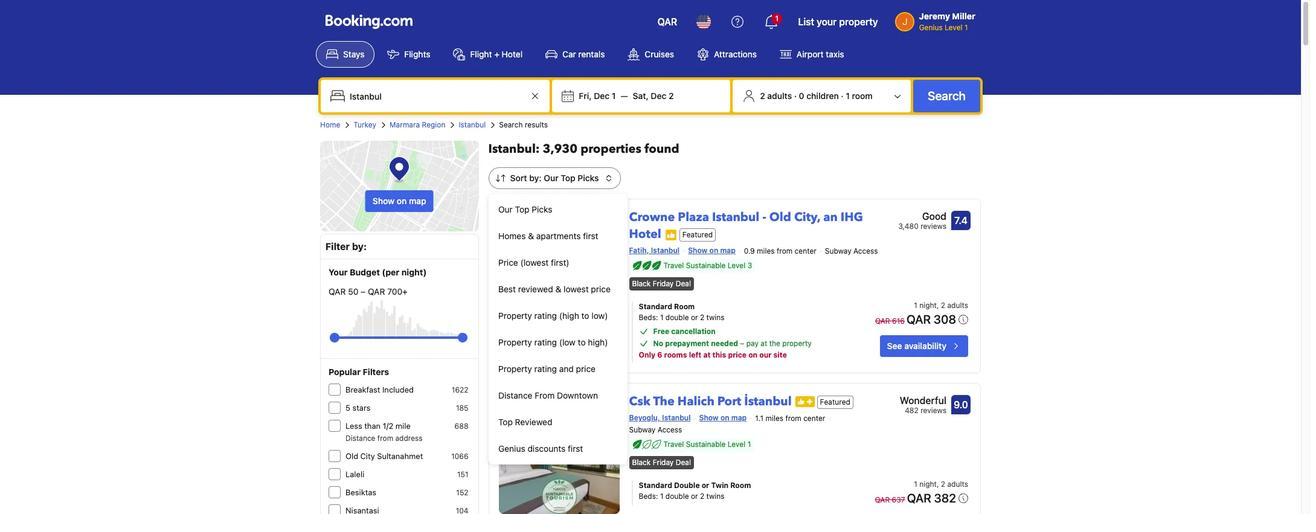 Task type: vqa. For each thing, say whether or not it's contained in the screenshot.
Where at the left of the page
no



Task type: describe. For each thing, give the bounding box(es) containing it.
car rentals
[[563, 49, 605, 59]]

2 vertical spatial price
[[576, 364, 596, 374]]

property for property rating and price
[[499, 364, 532, 374]]

0 vertical spatial our
[[544, 173, 559, 183]]

1 vertical spatial at
[[704, 351, 711, 360]]

standard double or twin room beds: 1 double or 2 twins
[[639, 481, 752, 501]]

, for qar 382
[[937, 480, 940, 489]]

our
[[760, 351, 772, 360]]

travel sustainable level 3
[[664, 261, 753, 270]]

best reviewed & lowest price button
[[489, 276, 628, 303]]

istanbul right fatih,
[[651, 246, 680, 255]]

1 vertical spatial –
[[741, 339, 745, 348]]

besiktas
[[346, 488, 377, 497]]

travel for the
[[664, 440, 684, 449]]

less
[[346, 421, 362, 431]]

level inside jeremy miller genius level 1
[[945, 23, 963, 32]]

2 up "cancellation"
[[700, 313, 705, 322]]

1066
[[452, 452, 469, 461]]

homes & apartments first button
[[489, 223, 628, 250]]

istanbul:
[[489, 141, 540, 157]]

1 horizontal spatial property
[[840, 16, 879, 27]]

1 vertical spatial first
[[568, 444, 583, 454]]

deal for plaza
[[676, 279, 691, 288]]

1 inside standard double or twin room beds: 1 double or 2 twins
[[661, 492, 664, 501]]

taxis
[[826, 49, 845, 59]]

airport taxis
[[797, 49, 845, 59]]

marmara region
[[390, 120, 446, 129]]

genius discounts first
[[499, 444, 583, 454]]

twin
[[712, 481, 729, 490]]

search for search results
[[499, 120, 523, 129]]

night)
[[402, 267, 427, 277]]

an
[[824, 209, 838, 225]]

search results updated. istanbul: 3,930 properties found. element
[[489, 141, 982, 158]]

needed
[[711, 339, 739, 348]]

standard for standard double or twin room beds: 1 double or 2 twins
[[639, 481, 673, 490]]

room
[[853, 91, 873, 101]]

istanbul inside crowne plaza istanbul - old city, an ihg hotel
[[713, 209, 760, 225]]

hotel inside crowne plaza istanbul - old city, an ihg hotel
[[630, 226, 662, 242]]

1 dec from the left
[[594, 91, 610, 101]]

distance for distance from address
[[346, 434, 376, 443]]

2 · from the left
[[842, 91, 844, 101]]

adults inside dropdown button
[[768, 91, 792, 101]]

adults for qar 308
[[948, 301, 969, 310]]

genius inside button
[[499, 444, 526, 454]]

property rating and price button
[[489, 356, 628, 383]]

show on map for crowne
[[689, 246, 736, 255]]

attractions link
[[687, 41, 768, 68]]

distance for distance from downtown
[[499, 390, 533, 401]]

2 up the qar 382
[[942, 480, 946, 489]]

home link
[[320, 120, 340, 131]]

good element
[[899, 209, 947, 224]]

7.4
[[955, 215, 968, 226]]

1 night , 2 adults for qar 308
[[915, 301, 969, 310]]

jeremy
[[920, 11, 951, 21]]

fatih,
[[630, 246, 649, 255]]

black for csk the halich port i̇stanbul
[[633, 458, 651, 467]]

scored 9.0 element
[[952, 395, 971, 415]]

cruises link
[[618, 41, 685, 68]]

car
[[563, 49, 576, 59]]

friday for crowne
[[653, 279, 674, 288]]

level for csk the halich port i̇stanbul
[[728, 440, 746, 449]]

your account menu jeremy miller genius level 1 element
[[896, 5, 981, 33]]

sat, dec 2 button
[[628, 85, 679, 107]]

property for property rating (low to high)
[[499, 337, 532, 348]]

2 dec from the left
[[651, 91, 667, 101]]

flights
[[405, 49, 431, 59]]

price (lowest first)
[[499, 257, 570, 268]]

crowne plaza istanbul - old city, an ihg hotel
[[630, 209, 864, 242]]

properties
[[581, 141, 642, 157]]

0 vertical spatial first
[[583, 231, 599, 241]]

beyoglu, istanbul
[[630, 414, 691, 423]]

map for crowne plaza istanbul - old city, an ihg hotel
[[721, 246, 736, 255]]

show on map inside "button"
[[373, 196, 427, 206]]

—
[[621, 91, 628, 101]]

stays link
[[316, 41, 375, 68]]

standard room
[[639, 302, 695, 311]]

2 up qar 308
[[942, 301, 946, 310]]

crowne
[[630, 209, 675, 225]]

jeremy miller genius level 1
[[920, 11, 976, 32]]

0 horizontal spatial &
[[528, 231, 534, 241]]

beds: inside standard double or twin room beds: 1 double or 2 twins
[[639, 492, 659, 501]]

reviews for csk the halich port i̇stanbul
[[921, 406, 947, 415]]

152
[[457, 488, 469, 497]]

distance from address
[[346, 434, 423, 443]]

1 vertical spatial or
[[702, 481, 710, 490]]

1.1
[[756, 414, 764, 423]]

0 horizontal spatial hotel
[[502, 49, 523, 59]]

185
[[456, 404, 469, 413]]

subway inside 1.1 miles from center subway access
[[630, 425, 656, 434]]

0 vertical spatial subway
[[826, 247, 852, 256]]

popular filters
[[329, 367, 389, 377]]

booking.com image
[[326, 15, 413, 29]]

turkey
[[354, 120, 377, 129]]

1 · from the left
[[795, 91, 797, 101]]

1.1 miles from center subway access
[[630, 414, 826, 434]]

center for 0.9 miles from center
[[795, 247, 817, 256]]

istanbul: 3,930 properties found
[[489, 141, 680, 157]]

twins inside standard double or twin room beds: 1 double or 2 twins
[[707, 492, 725, 501]]

first)
[[551, 257, 570, 268]]

property rating (low to high) button
[[489, 329, 628, 356]]

discounts
[[528, 444, 566, 454]]

region
[[422, 120, 446, 129]]

(lowest
[[521, 257, 549, 268]]

old inside crowne plaza istanbul - old city, an ihg hotel
[[770, 209, 792, 225]]

istanbul right the region
[[459, 120, 486, 129]]

csk the halich port i̇stanbul
[[630, 394, 792, 410]]

laleli
[[346, 470, 365, 479]]

sort by: our top picks
[[510, 173, 599, 183]]

our inside button
[[499, 204, 513, 215]]

rating for (low
[[535, 337, 557, 348]]

1 double from the top
[[666, 313, 689, 322]]

show for csk
[[700, 414, 719, 423]]

black friday deal for crowne
[[633, 279, 691, 288]]

-
[[763, 209, 767, 225]]

distance from downtown
[[499, 390, 598, 401]]

beyoglu,
[[630, 414, 661, 423]]

availability
[[905, 341, 947, 351]]

this
[[713, 351, 727, 360]]

car rentals link
[[536, 41, 616, 68]]

prepayment
[[666, 339, 710, 348]]

+
[[495, 49, 500, 59]]

1 horizontal spatial access
[[854, 247, 879, 256]]

, for qar 308
[[937, 301, 940, 310]]

double inside standard double or twin room beds: 1 double or 2 twins
[[666, 492, 689, 501]]

1 vertical spatial price
[[729, 351, 747, 360]]

stays
[[343, 49, 365, 59]]

airport
[[797, 49, 824, 59]]

top reviewed button
[[489, 409, 628, 436]]

0 vertical spatial at
[[761, 339, 768, 348]]

1 button
[[758, 7, 787, 36]]

your
[[817, 16, 837, 27]]

688
[[455, 422, 469, 431]]

3
[[748, 261, 753, 270]]

rating for (high
[[535, 311, 557, 321]]

sort
[[510, 173, 527, 183]]

fri, dec 1 — sat, dec 2
[[579, 91, 674, 101]]

city
[[361, 451, 375, 461]]

homes & apartments first
[[499, 231, 599, 241]]

old city sultanahmet
[[346, 451, 423, 461]]

room inside standard double or twin room beds: 1 double or 2 twins
[[731, 481, 752, 490]]

wonderful element
[[900, 394, 947, 408]]

csk
[[630, 394, 651, 410]]

the
[[654, 394, 675, 410]]

1 horizontal spatial picks
[[578, 173, 599, 183]]

standard room link
[[639, 302, 843, 313]]

wonderful 482 reviews
[[900, 395, 947, 415]]



Task type: locate. For each thing, give the bounding box(es) containing it.
price down no prepayment needed – pay at the property
[[729, 351, 747, 360]]

0 vertical spatial from
[[777, 247, 793, 256]]

friday for csk
[[653, 458, 674, 467]]

0 horizontal spatial subway
[[630, 425, 656, 434]]

crowne plaza istanbul - old city, an ihg hotel image
[[499, 209, 620, 330]]

2 sustainable from the top
[[686, 440, 726, 449]]

2 vertical spatial property
[[499, 364, 532, 374]]

property up property rating and price at the left of the page
[[499, 337, 532, 348]]

top inside button
[[515, 204, 530, 215]]

1 night , 2 adults for qar 382
[[915, 480, 969, 489]]

beds: 1 double or 2 twins
[[639, 313, 725, 322]]

free cancellation
[[654, 327, 716, 336]]

level down 1.1 miles from center subway access
[[728, 440, 746, 449]]

property down best
[[499, 311, 532, 321]]

1 vertical spatial by:
[[352, 241, 367, 252]]

1 twins from the top
[[707, 313, 725, 322]]

sustainable down 1.1 miles from center subway access
[[686, 440, 726, 449]]

1 night , 2 adults up the qar 382
[[915, 480, 969, 489]]

good
[[923, 211, 947, 222]]

1 night , 2 adults up qar 308
[[915, 301, 969, 310]]

deal for the
[[676, 458, 691, 467]]

search button
[[914, 80, 981, 112]]

0 vertical spatial top
[[561, 173, 576, 183]]

at right left
[[704, 351, 711, 360]]

access inside 1.1 miles from center subway access
[[658, 425, 682, 434]]

center down city,
[[795, 247, 817, 256]]

center inside 1.1 miles from center subway access
[[804, 414, 826, 423]]

friday up standard room on the bottom
[[653, 279, 674, 288]]

1 sustainable from the top
[[686, 261, 726, 270]]

address
[[396, 434, 423, 443]]

or up "cancellation"
[[691, 313, 698, 322]]

by: right "sort"
[[530, 173, 542, 183]]

1 vertical spatial access
[[658, 425, 682, 434]]

double
[[675, 481, 700, 490]]

0 vertical spatial center
[[795, 247, 817, 256]]

0 vertical spatial property
[[499, 311, 532, 321]]

subway
[[826, 247, 852, 256], [630, 425, 656, 434]]

sustainable left 3
[[686, 261, 726, 270]]

standard up free
[[639, 302, 673, 311]]

homes
[[499, 231, 526, 241]]

top up "homes"
[[515, 204, 530, 215]]

3 property from the top
[[499, 364, 532, 374]]

reviews right the 3,480
[[921, 222, 947, 231]]

property
[[499, 311, 532, 321], [499, 337, 532, 348], [499, 364, 532, 374]]

price (lowest first) button
[[489, 250, 628, 276]]

stars
[[353, 403, 371, 413]]

2 standard from the top
[[639, 481, 673, 490]]

search inside button
[[928, 89, 966, 103]]

from for 1.1
[[786, 414, 802, 423]]

halich
[[678, 394, 715, 410]]

price right and
[[576, 364, 596, 374]]

1 vertical spatial deal
[[676, 458, 691, 467]]

1 horizontal spatial featured
[[821, 398, 851, 407]]

miles right 1.1
[[766, 414, 784, 423]]

distance down less
[[346, 434, 376, 443]]

this property is part of our preferred partner program. it's committed to providing excellent service and good value. it'll pay us a higher commission if you make a booking. image
[[665, 229, 677, 241], [665, 229, 677, 241]]

dec right sat,
[[651, 91, 667, 101]]

distance
[[499, 390, 533, 401], [346, 434, 376, 443]]

top down 3,930 at the top left
[[561, 173, 576, 183]]

& right "homes"
[[528, 231, 534, 241]]

search
[[928, 89, 966, 103], [499, 120, 523, 129]]

1 horizontal spatial our
[[544, 173, 559, 183]]

2 , from the top
[[937, 480, 940, 489]]

istanbul left -
[[713, 209, 760, 225]]

night up qar 308
[[920, 301, 937, 310]]

property up site
[[783, 339, 812, 348]]

i̇stanbul
[[745, 394, 792, 410]]

csk the halich port i̇stanbul image
[[499, 394, 620, 514]]

deal up double
[[676, 458, 691, 467]]

0 vertical spatial or
[[691, 313, 698, 322]]

your
[[329, 267, 348, 277]]

our up "homes"
[[499, 204, 513, 215]]

reviews
[[921, 222, 947, 231], [921, 406, 947, 415]]

our down 3,930 at the top left
[[544, 173, 559, 183]]

high)
[[588, 337, 608, 348]]

1 vertical spatial beds:
[[639, 492, 659, 501]]

free
[[654, 327, 670, 336]]

adults for qar 382
[[948, 480, 969, 489]]

black for crowne plaza istanbul - old city, an ihg hotel
[[633, 279, 651, 288]]

0 horizontal spatial property
[[783, 339, 812, 348]]

482
[[905, 406, 919, 415]]

our top picks
[[499, 204, 553, 215]]

0 horizontal spatial distance
[[346, 434, 376, 443]]

level left 3
[[728, 261, 746, 270]]

2 beds: from the top
[[639, 492, 659, 501]]

center right 1.1
[[804, 414, 826, 423]]

1 standard from the top
[[639, 302, 673, 311]]

subway down beyoglu,
[[630, 425, 656, 434]]

featured for csk the halich port i̇stanbul
[[821, 398, 851, 407]]

qar 382
[[908, 491, 957, 505]]

2 vertical spatial or
[[691, 492, 698, 501]]

property right your
[[840, 16, 879, 27]]

distance up top reviewed
[[499, 390, 533, 401]]

1 travel from the top
[[664, 261, 684, 270]]

1 night from the top
[[920, 301, 937, 310]]

reviews inside 'wonderful 482 reviews'
[[921, 406, 947, 415]]

see availability
[[888, 341, 947, 351]]

to
[[582, 311, 590, 321], [578, 337, 586, 348]]

room up beds: 1 double or 2 twins
[[675, 302, 695, 311]]

old left city
[[346, 451, 358, 461]]

0 vertical spatial ,
[[937, 301, 940, 310]]

1 horizontal spatial &
[[556, 284, 562, 294]]

0 vertical spatial rating
[[535, 311, 557, 321]]

1 vertical spatial property
[[783, 339, 812, 348]]

from right 0.9
[[777, 247, 793, 256]]

top left reviewed
[[499, 417, 513, 427]]

low)
[[592, 311, 608, 321]]

night for qar 308
[[920, 301, 937, 310]]

from down i̇stanbul
[[786, 414, 802, 423]]

0 vertical spatial price
[[591, 284, 611, 294]]

adults up qar 308
[[948, 301, 969, 310]]

this property is part of our preferred plus program. it's committed to providing outstanding service and excellent value. it'll pay us a higher commission if you make a booking. image
[[796, 396, 815, 407], [796, 396, 815, 407]]

to for (low
[[578, 337, 586, 348]]

miles inside 1.1 miles from center subway access
[[766, 414, 784, 423]]

0 vertical spatial deal
[[676, 279, 691, 288]]

2 friday from the top
[[653, 458, 674, 467]]

2 adults · 0 children · 1 room button
[[738, 85, 907, 108]]

1 vertical spatial black friday deal
[[633, 458, 691, 467]]

to right the (low
[[578, 337, 586, 348]]

budget
[[350, 267, 380, 277]]

rating for and
[[535, 364, 557, 374]]

group
[[335, 328, 463, 348]]

access down ihg
[[854, 247, 879, 256]]

1 vertical spatial level
[[728, 261, 746, 270]]

black friday deal for csk
[[633, 458, 691, 467]]

, up the qar 382
[[937, 480, 940, 489]]

, up qar 308
[[937, 301, 940, 310]]

to inside property rating (low to high) button
[[578, 337, 586, 348]]

0 vertical spatial search
[[928, 89, 966, 103]]

1 1 night , 2 adults from the top
[[915, 301, 969, 310]]

2 deal from the top
[[676, 458, 691, 467]]

1 vertical spatial featured
[[821, 398, 851, 407]]

1 vertical spatial search
[[499, 120, 523, 129]]

0 vertical spatial show
[[373, 196, 395, 206]]

distance from downtown button
[[489, 383, 628, 409]]

property for property rating (high to low)
[[499, 311, 532, 321]]

picks down istanbul: 3,930 properties found
[[578, 173, 599, 183]]

no
[[654, 339, 664, 348]]

picks up homes & apartments first
[[532, 204, 553, 215]]

1 property from the top
[[499, 311, 532, 321]]

2 horizontal spatial top
[[561, 173, 576, 183]]

see
[[888, 341, 903, 351]]

1 night , 2 adults
[[915, 301, 969, 310], [915, 480, 969, 489]]

from inside 1.1 miles from center subway access
[[786, 414, 802, 423]]

friday up standard double or twin room beds: 1 double or 2 twins
[[653, 458, 674, 467]]

standard for standard room
[[639, 302, 673, 311]]

show
[[373, 196, 395, 206], [689, 246, 708, 255], [700, 414, 719, 423]]

level down miller
[[945, 23, 963, 32]]

distance inside distance from downtown button
[[499, 390, 533, 401]]

2 right sat,
[[669, 91, 674, 101]]

featured for crowne plaza istanbul - old city, an ihg hotel
[[683, 230, 713, 239]]

apartments
[[537, 231, 581, 241]]

reviewed
[[518, 284, 553, 294]]

0 vertical spatial reviews
[[921, 222, 947, 231]]

1 vertical spatial our
[[499, 204, 513, 215]]

first right apartments
[[583, 231, 599, 241]]

night
[[920, 301, 937, 310], [920, 480, 937, 489]]

standard inside standard double or twin room beds: 1 double or 2 twins
[[639, 481, 673, 490]]

travel sustainable level 1
[[664, 440, 751, 449]]

reviews for crowne plaza istanbul - old city, an ihg hotel
[[921, 222, 947, 231]]

– down budget
[[361, 286, 366, 297]]

0 vertical spatial beds:
[[639, 313, 659, 322]]

1 vertical spatial adults
[[948, 301, 969, 310]]

filter by:
[[326, 241, 367, 252]]

2 vertical spatial adults
[[948, 480, 969, 489]]

price right "lowest"
[[591, 284, 611, 294]]

airport taxis link
[[770, 41, 855, 68]]

1 reviews from the top
[[921, 222, 947, 231]]

1 vertical spatial top
[[515, 204, 530, 215]]

istanbul link
[[459, 120, 486, 131]]

miles for 1.1
[[766, 414, 784, 423]]

twins up "cancellation"
[[707, 313, 725, 322]]

old right -
[[770, 209, 792, 225]]

0 vertical spatial picks
[[578, 173, 599, 183]]

to inside property rating (high to low) button
[[582, 311, 590, 321]]

1 deal from the top
[[676, 279, 691, 288]]

level for crowne plaza istanbul - old city, an ihg hotel
[[728, 261, 746, 270]]

sultanahmet
[[377, 451, 423, 461]]

1 vertical spatial standard
[[639, 481, 673, 490]]

level
[[945, 23, 963, 32], [728, 261, 746, 270], [728, 440, 746, 449]]

hotel right +
[[502, 49, 523, 59]]

room right twin
[[731, 481, 752, 490]]

2 reviews from the top
[[921, 406, 947, 415]]

left
[[689, 351, 702, 360]]

breakfast
[[346, 385, 380, 395]]

adults left 0
[[768, 91, 792, 101]]

qar 700+
[[368, 286, 408, 297]]

search for search
[[928, 89, 966, 103]]

0 horizontal spatial search
[[499, 120, 523, 129]]

1 inside jeremy miller genius level 1
[[965, 23, 969, 32]]

· right children
[[842, 91, 844, 101]]

0 vertical spatial hotel
[[502, 49, 523, 59]]

0 horizontal spatial our
[[499, 204, 513, 215]]

1 vertical spatial center
[[804, 414, 826, 423]]

0 vertical spatial double
[[666, 313, 689, 322]]

top inside 'button'
[[499, 417, 513, 427]]

children
[[807, 91, 839, 101]]

1 vertical spatial sustainable
[[686, 440, 726, 449]]

0 vertical spatial map
[[409, 196, 427, 206]]

0 vertical spatial twins
[[707, 313, 725, 322]]

flight + hotel link
[[443, 41, 533, 68]]

0 horizontal spatial top
[[499, 417, 513, 427]]

standard left double
[[639, 481, 673, 490]]

double down standard room on the bottom
[[666, 313, 689, 322]]

on inside "button"
[[397, 196, 407, 206]]

0 horizontal spatial dec
[[594, 91, 610, 101]]

your budget (per night)
[[329, 267, 427, 277]]

by: right filter
[[352, 241, 367, 252]]

rating left (high
[[535, 311, 557, 321]]

1 horizontal spatial hotel
[[630, 226, 662, 242]]

0 vertical spatial room
[[675, 302, 695, 311]]

only 6 rooms left at this price on our site
[[639, 351, 787, 360]]

map inside show on map "button"
[[409, 196, 427, 206]]

1 vertical spatial subway
[[630, 425, 656, 434]]

0 horizontal spatial –
[[361, 286, 366, 297]]

reviews inside the 'good 3,480 reviews'
[[921, 222, 947, 231]]

0 horizontal spatial at
[[704, 351, 711, 360]]

2 1 night , 2 adults from the top
[[915, 480, 969, 489]]

2 inside standard double or twin room beds: 1 double or 2 twins
[[700, 492, 705, 501]]

Where are you going? field
[[345, 85, 528, 107]]

at left 'the'
[[761, 339, 768, 348]]

adults up the qar 382
[[948, 480, 969, 489]]

2 vertical spatial show
[[700, 414, 719, 423]]

center for 1.1 miles from center subway access
[[804, 414, 826, 423]]

qar 50
[[329, 286, 359, 297]]

2 left 0
[[760, 91, 766, 101]]

1 vertical spatial double
[[666, 492, 689, 501]]

1 vertical spatial miles
[[766, 414, 784, 423]]

qar 616
[[876, 317, 905, 326]]

price
[[499, 257, 518, 268]]

2 vertical spatial from
[[378, 434, 394, 443]]

sustainable for halich
[[686, 440, 726, 449]]

3,480
[[899, 222, 919, 231]]

black down fatih,
[[633, 279, 651, 288]]

search results
[[499, 120, 548, 129]]

2 night from the top
[[920, 480, 937, 489]]

miles right 0.9
[[757, 247, 775, 256]]

3 rating from the top
[[535, 364, 557, 374]]

night up the qar 382
[[920, 480, 937, 489]]

picks inside button
[[532, 204, 553, 215]]

scored 7.4 element
[[952, 211, 971, 230]]

rating left and
[[535, 364, 557, 374]]

first right discounts
[[568, 444, 583, 454]]

0 horizontal spatial old
[[346, 451, 358, 461]]

plaza
[[678, 209, 710, 225]]

2 twins from the top
[[707, 492, 725, 501]]

black friday deal up double
[[633, 458, 691, 467]]

2 rating from the top
[[535, 337, 557, 348]]

2 black friday deal from the top
[[633, 458, 691, 467]]

map for csk the halich port i̇stanbul
[[732, 414, 747, 423]]

list
[[799, 16, 815, 27]]

city,
[[795, 209, 821, 225]]

by: for sort
[[530, 173, 542, 183]]

0 vertical spatial friday
[[653, 279, 674, 288]]

1 black from the top
[[633, 279, 651, 288]]

1 , from the top
[[937, 301, 940, 310]]

show for crowne
[[689, 246, 708, 255]]

1 horizontal spatial distance
[[499, 390, 533, 401]]

1 horizontal spatial search
[[928, 89, 966, 103]]

1 vertical spatial map
[[721, 246, 736, 255]]

0 vertical spatial sustainable
[[686, 261, 726, 270]]

included
[[383, 385, 414, 395]]

151
[[458, 470, 469, 479]]

0 vertical spatial –
[[361, 286, 366, 297]]

1 beds: from the top
[[639, 313, 659, 322]]

good 3,480 reviews
[[899, 211, 947, 231]]

travel down fatih, istanbul
[[664, 261, 684, 270]]

0 vertical spatial old
[[770, 209, 792, 225]]

or down double
[[691, 492, 698, 501]]

1 horizontal spatial dec
[[651, 91, 667, 101]]

9.0
[[954, 400, 969, 410]]

by: for filter
[[352, 241, 367, 252]]

1 horizontal spatial by:
[[530, 173, 542, 183]]

2 property from the top
[[499, 337, 532, 348]]

to for (high
[[582, 311, 590, 321]]

show on map
[[373, 196, 427, 206], [689, 246, 736, 255], [700, 414, 747, 423]]

reviews right 482
[[921, 406, 947, 415]]

1 horizontal spatial –
[[741, 339, 745, 348]]

0 vertical spatial to
[[582, 311, 590, 321]]

0 vertical spatial black friday deal
[[633, 279, 691, 288]]

best reviewed & lowest price
[[499, 284, 611, 294]]

show on map button
[[366, 190, 434, 212]]

0 vertical spatial 1 night , 2 adults
[[915, 301, 969, 310]]

& left "lowest"
[[556, 284, 562, 294]]

property up distance from downtown
[[499, 364, 532, 374]]

hotel up fatih,
[[630, 226, 662, 242]]

0 vertical spatial property
[[840, 16, 879, 27]]

from down "1/2"
[[378, 434, 394, 443]]

genius inside jeremy miller genius level 1
[[920, 23, 943, 32]]

2 travel from the top
[[664, 440, 684, 449]]

to left low)
[[582, 311, 590, 321]]

2 down standard double or twin room "link"
[[700, 492, 705, 501]]

qar 50 – qar 700+
[[329, 286, 408, 297]]

sustainable for istanbul
[[686, 261, 726, 270]]

lowest
[[564, 284, 589, 294]]

1 horizontal spatial room
[[731, 481, 752, 490]]

miles for 0.9
[[757, 247, 775, 256]]

(per
[[382, 267, 400, 277]]

twins
[[707, 313, 725, 322], [707, 492, 725, 501]]

fatih, istanbul
[[630, 246, 680, 255]]

1 vertical spatial show on map
[[689, 246, 736, 255]]

istanbul
[[459, 120, 486, 129], [713, 209, 760, 225], [651, 246, 680, 255], [662, 414, 691, 423]]

show inside "button"
[[373, 196, 395, 206]]

show on map for csk
[[700, 414, 747, 423]]

0 vertical spatial travel
[[664, 261, 684, 270]]

0 horizontal spatial genius
[[499, 444, 526, 454]]

deal up standard room on the bottom
[[676, 279, 691, 288]]

istanbul down the the
[[662, 414, 691, 423]]

1 vertical spatial travel
[[664, 440, 684, 449]]

· left 0
[[795, 91, 797, 101]]

1 vertical spatial to
[[578, 337, 586, 348]]

0 horizontal spatial picks
[[532, 204, 553, 215]]

1 horizontal spatial at
[[761, 339, 768, 348]]

travel
[[664, 261, 684, 270], [664, 440, 684, 449]]

0 vertical spatial featured
[[683, 230, 713, 239]]

dec right fri,
[[594, 91, 610, 101]]

subway down an
[[826, 247, 852, 256]]

or left twin
[[702, 481, 710, 490]]

found
[[645, 141, 680, 157]]

travel down beyoglu, istanbul on the bottom of page
[[664, 440, 684, 449]]

1 vertical spatial black
[[633, 458, 651, 467]]

rating left the (low
[[535, 337, 557, 348]]

night for qar 382
[[920, 480, 937, 489]]

room inside standard room link
[[675, 302, 695, 311]]

black friday deal up standard room on the bottom
[[633, 279, 691, 288]]

the
[[770, 339, 781, 348]]

2 black from the top
[[633, 458, 651, 467]]

1 vertical spatial old
[[346, 451, 358, 461]]

0 horizontal spatial by:
[[352, 241, 367, 252]]

1 rating from the top
[[535, 311, 557, 321]]

genius down top reviewed
[[499, 444, 526, 454]]

1
[[776, 14, 779, 23], [965, 23, 969, 32], [612, 91, 616, 101], [846, 91, 850, 101], [915, 301, 918, 310], [661, 313, 664, 322], [748, 440, 751, 449], [915, 480, 918, 489], [661, 492, 664, 501]]

0 vertical spatial black
[[633, 279, 651, 288]]

0 vertical spatial miles
[[757, 247, 775, 256]]

from for 0.9
[[777, 247, 793, 256]]

twins down twin
[[707, 492, 725, 501]]

1 friday from the top
[[653, 279, 674, 288]]

– left pay
[[741, 339, 745, 348]]

best
[[499, 284, 516, 294]]

0 vertical spatial adults
[[768, 91, 792, 101]]

0 vertical spatial access
[[854, 247, 879, 256]]

miller
[[953, 11, 976, 21]]

black down beyoglu,
[[633, 458, 651, 467]]

access down beyoglu, istanbul on the bottom of page
[[658, 425, 682, 434]]

map
[[409, 196, 427, 206], [721, 246, 736, 255], [732, 414, 747, 423]]

filter
[[326, 241, 350, 252]]

0 vertical spatial distance
[[499, 390, 533, 401]]

property rating (low to high)
[[499, 337, 608, 348]]

1 horizontal spatial ·
[[842, 91, 844, 101]]

2 double from the top
[[666, 492, 689, 501]]

2 inside dropdown button
[[760, 91, 766, 101]]

1 vertical spatial &
[[556, 284, 562, 294]]

2 vertical spatial rating
[[535, 364, 557, 374]]

wonderful
[[900, 395, 947, 406]]

travel for plaza
[[664, 261, 684, 270]]

rating
[[535, 311, 557, 321], [535, 337, 557, 348], [535, 364, 557, 374]]

genius down the jeremy
[[920, 23, 943, 32]]

0 vertical spatial &
[[528, 231, 534, 241]]

popular
[[329, 367, 361, 377]]

qar 308
[[907, 313, 957, 326]]

–
[[361, 286, 366, 297], [741, 339, 745, 348]]

2 vertical spatial level
[[728, 440, 746, 449]]

double down double
[[666, 492, 689, 501]]

1 black friday deal from the top
[[633, 279, 691, 288]]

sustainable
[[686, 261, 726, 270], [686, 440, 726, 449]]



